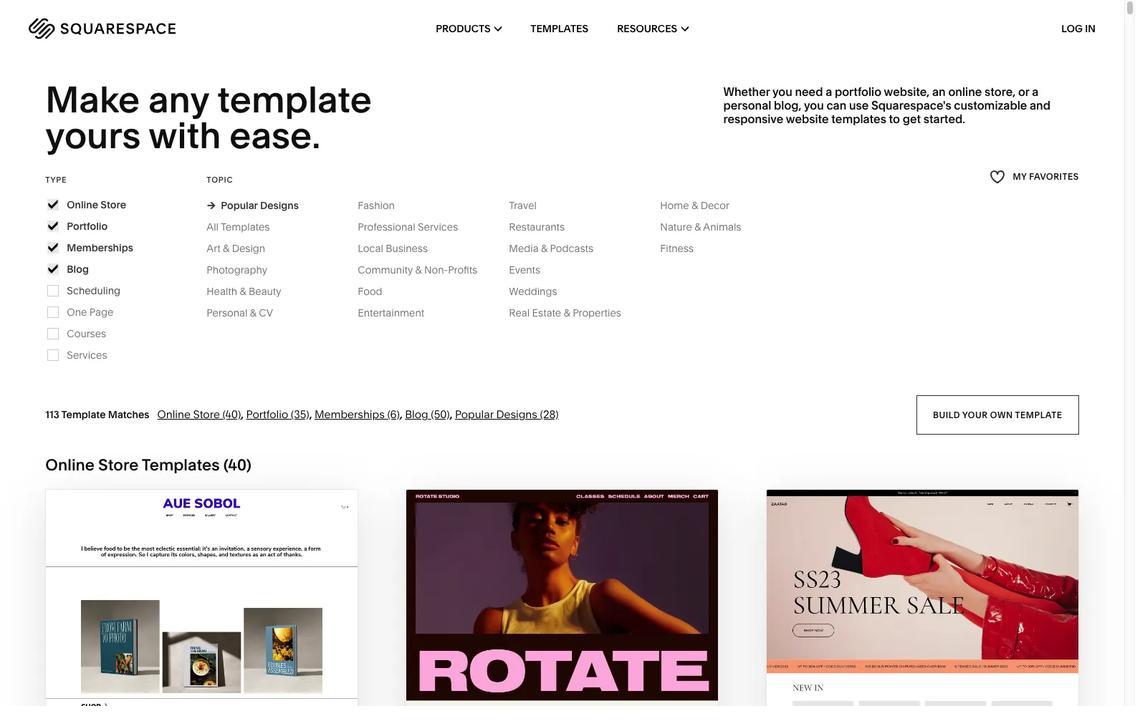 Task type: locate. For each thing, give the bounding box(es) containing it.
store for online store templates ( 40 )
[[98, 456, 139, 475]]

store
[[101, 198, 126, 211], [193, 408, 220, 421], [98, 456, 139, 475]]

online for online store templates ( 40 )
[[45, 456, 95, 475]]

responsive
[[724, 112, 784, 126]]

use
[[849, 98, 869, 113]]

0 horizontal spatial services
[[67, 349, 107, 362]]

1 vertical spatial template
[[1016, 410, 1063, 420]]

& right estate
[[564, 307, 570, 320]]

& left cv
[[250, 307, 257, 320]]

templates
[[531, 22, 589, 35], [221, 221, 270, 234], [142, 456, 220, 475]]

online for online store (40) , portfolio (35) , memberships (6) , blog (50) , popular designs (28)
[[157, 408, 191, 421]]

squarespace's
[[872, 98, 952, 113]]

0 horizontal spatial a
[[826, 84, 832, 99]]

with for start with aue sobol
[[157, 670, 194, 686]]

entertainment
[[358, 307, 424, 320]]

decor
[[701, 199, 730, 212]]

online down yours
[[67, 198, 98, 211]]

0 horizontal spatial popular
[[221, 199, 258, 212]]

start inside start with aue sobol button
[[111, 670, 154, 686]]

& right nature
[[695, 221, 701, 234]]

1 horizontal spatial template
[[1016, 410, 1063, 420]]

weddings
[[509, 285, 557, 298]]

matches
[[108, 408, 150, 421]]

online
[[67, 198, 98, 211], [157, 408, 191, 421], [45, 456, 95, 475]]

1 horizontal spatial memberships
[[315, 408, 385, 421]]

customizable
[[954, 98, 1027, 113]]

0 horizontal spatial templates
[[142, 456, 220, 475]]

2 vertical spatial online
[[45, 456, 95, 475]]

a right need on the top right of the page
[[826, 84, 832, 99]]

0 vertical spatial services
[[418, 221, 458, 234]]

portfolio
[[67, 220, 108, 233], [246, 408, 288, 421]]

designs
[[260, 199, 299, 212], [496, 408, 538, 421]]

blog
[[67, 263, 89, 276], [405, 408, 428, 421]]

1 horizontal spatial you
[[804, 98, 824, 113]]

online for online store
[[67, 198, 98, 211]]

memberships (6) link
[[315, 408, 400, 421]]

4 , from the left
[[450, 408, 453, 421]]

, left popular designs (28) link on the left
[[450, 408, 453, 421]]

with up topic
[[149, 114, 221, 158]]

1 vertical spatial portfolio
[[246, 408, 288, 421]]

2 horizontal spatial templates
[[531, 22, 589, 35]]

fitness link
[[660, 242, 708, 255]]

start for start with aue sobol
[[111, 670, 154, 686]]

aue sobol element
[[46, 490, 358, 707]]

topic
[[207, 175, 233, 185]]

your
[[963, 410, 988, 420]]

services down the courses
[[67, 349, 107, 362]]

& right home
[[692, 199, 698, 212]]

designs left (28)
[[496, 408, 538, 421]]

my
[[1013, 172, 1027, 182]]

professional services
[[358, 221, 458, 234]]

resources
[[617, 22, 678, 35]]

weddings link
[[509, 285, 572, 298]]

blog (50) link
[[405, 408, 450, 421]]

one page
[[67, 306, 114, 319]]

with for start with zaatar
[[891, 670, 927, 686]]

yours
[[45, 114, 141, 158]]

with inside start with zaatar button
[[891, 670, 927, 686]]

type
[[45, 175, 67, 185]]

template inside make any template yours with ease.
[[217, 77, 372, 122]]

a right or
[[1032, 84, 1039, 99]]

3 start from the left
[[844, 670, 888, 686]]

0 vertical spatial memberships
[[67, 241, 133, 254]]

start for start with rotate
[[485, 670, 528, 686]]

0 horizontal spatial start
[[111, 670, 154, 686]]

you
[[773, 84, 793, 99], [804, 98, 824, 113]]

0 vertical spatial template
[[217, 77, 372, 122]]

2 horizontal spatial start
[[844, 670, 888, 686]]

started.
[[924, 112, 966, 126]]

online right matches on the left of page
[[157, 408, 191, 421]]

0 horizontal spatial memberships
[[67, 241, 133, 254]]

popular designs link
[[207, 199, 299, 212]]

1 vertical spatial designs
[[496, 408, 538, 421]]

1 vertical spatial online
[[157, 408, 191, 421]]

get
[[903, 112, 921, 126]]

& right media
[[541, 242, 548, 255]]

2 vertical spatial templates
[[142, 456, 220, 475]]

1 vertical spatial store
[[193, 408, 220, 421]]

, left memberships (6) "link"
[[309, 408, 312, 421]]

1 , from the left
[[241, 408, 244, 421]]

cv
[[259, 307, 273, 320]]

with left aue
[[157, 670, 194, 686]]

you left need on the top right of the page
[[773, 84, 793, 99]]

& for animals
[[695, 221, 701, 234]]

1 vertical spatial popular
[[455, 408, 494, 421]]

portfolio left (35) at left
[[246, 408, 288, 421]]

1 horizontal spatial start
[[485, 670, 528, 686]]

& for decor
[[692, 199, 698, 212]]

0 vertical spatial online
[[67, 198, 98, 211]]

& left non- at top
[[415, 264, 422, 277]]

1 horizontal spatial a
[[1032, 84, 1039, 99]]

personal & cv link
[[207, 307, 287, 320]]

0 vertical spatial designs
[[260, 199, 299, 212]]

, left blog (50) link
[[400, 408, 403, 421]]

memberships down 'online store'
[[67, 241, 133, 254]]

0 vertical spatial portfolio
[[67, 220, 108, 233]]

personal & cv
[[207, 307, 273, 320]]

designs up all templates link
[[260, 199, 299, 212]]

(40)
[[223, 408, 241, 421]]

popular up all templates
[[221, 199, 258, 212]]

memberships left (6)
[[315, 408, 385, 421]]

you left can
[[804, 98, 824, 113]]

with inside start with aue sobol button
[[157, 670, 194, 686]]

1 vertical spatial memberships
[[315, 408, 385, 421]]

1 start from the left
[[111, 670, 154, 686]]

real
[[509, 307, 530, 320]]

start inside start with rotate "button"
[[485, 670, 528, 686]]

all
[[207, 221, 219, 234]]

0 horizontal spatial portfolio
[[67, 220, 108, 233]]

community
[[358, 264, 413, 277]]

in
[[1085, 22, 1096, 35]]

to
[[889, 112, 900, 126]]

online store (40) , portfolio (35) , memberships (6) , blog (50) , popular designs (28)
[[157, 408, 559, 421]]

0 horizontal spatial designs
[[260, 199, 299, 212]]

2 vertical spatial store
[[98, 456, 139, 475]]

media
[[509, 242, 539, 255]]

online store (40) link
[[157, 408, 241, 421]]

start with rotate button
[[485, 658, 640, 698]]

portfolio down 'online store'
[[67, 220, 108, 233]]

& right art
[[223, 242, 230, 255]]

start with zaatar button
[[844, 658, 1001, 698]]

113 template matches
[[45, 408, 150, 421]]

blog right (6)
[[405, 408, 428, 421]]

fitness
[[660, 242, 694, 255]]

0 horizontal spatial template
[[217, 77, 372, 122]]

professional services link
[[358, 221, 473, 234]]

popular right (50)
[[455, 408, 494, 421]]

media & podcasts link
[[509, 242, 608, 255]]

start inside start with zaatar button
[[844, 670, 888, 686]]

2 start from the left
[[485, 670, 528, 686]]

templates
[[832, 112, 887, 126]]

blog up scheduling
[[67, 263, 89, 276]]

,
[[241, 408, 244, 421], [309, 408, 312, 421], [400, 408, 403, 421], [450, 408, 453, 421]]

services up business
[[418, 221, 458, 234]]

with inside start with rotate "button"
[[531, 670, 568, 686]]

0 vertical spatial store
[[101, 198, 126, 211]]

0 vertical spatial templates
[[531, 22, 589, 35]]

log             in
[[1062, 22, 1096, 35]]

0 horizontal spatial you
[[773, 84, 793, 99]]

professional
[[358, 221, 416, 234]]

nature
[[660, 221, 692, 234]]

with left zaatar
[[891, 670, 927, 686]]

0 horizontal spatial blog
[[67, 263, 89, 276]]

ease.
[[230, 114, 321, 158]]

2 a from the left
[[1032, 84, 1039, 99]]

None checkbox
[[48, 286, 58, 296]]

whether
[[724, 84, 770, 99]]

online down template
[[45, 456, 95, 475]]

any
[[148, 77, 209, 122]]

1 vertical spatial templates
[[221, 221, 270, 234]]

1 vertical spatial blog
[[405, 408, 428, 421]]

beauty
[[249, 285, 281, 298]]

art & design link
[[207, 242, 280, 255]]

, left portfolio (35) link
[[241, 408, 244, 421]]

&
[[692, 199, 698, 212], [695, 221, 701, 234], [223, 242, 230, 255], [541, 242, 548, 255], [415, 264, 422, 277], [240, 285, 246, 298], [250, 307, 257, 320], [564, 307, 570, 320]]

build your own template button
[[917, 396, 1079, 435]]

services
[[418, 221, 458, 234], [67, 349, 107, 362]]

resources button
[[617, 0, 689, 57]]

1 horizontal spatial templates
[[221, 221, 270, 234]]

travel
[[509, 199, 537, 212]]

1 horizontal spatial blog
[[405, 408, 428, 421]]

with left rotate
[[531, 670, 568, 686]]

online
[[949, 84, 982, 99]]

podcasts
[[550, 242, 594, 255]]

0 vertical spatial popular
[[221, 199, 258, 212]]

favorites
[[1030, 172, 1079, 182]]

& right health
[[240, 285, 246, 298]]



Task type: vqa. For each thing, say whether or not it's contained in the screenshot.
Us
no



Task type: describe. For each thing, give the bounding box(es) containing it.
restaurants link
[[509, 221, 579, 234]]

products
[[436, 22, 491, 35]]

local business
[[358, 242, 428, 255]]

start with rotate
[[485, 670, 625, 686]]

personal
[[207, 307, 248, 320]]

real estate & properties link
[[509, 307, 636, 320]]

)
[[246, 456, 251, 475]]

aue sobol image
[[46, 490, 358, 707]]

rotate image
[[407, 490, 718, 707]]

2 , from the left
[[309, 408, 312, 421]]

art
[[207, 242, 221, 255]]

store,
[[985, 84, 1016, 99]]

restaurants
[[509, 221, 565, 234]]

profits
[[448, 264, 478, 277]]

zaatar
[[931, 670, 986, 686]]

own
[[991, 410, 1013, 420]]

with inside make any template yours with ease.
[[149, 114, 221, 158]]

& for design
[[223, 242, 230, 255]]

(28)
[[540, 408, 559, 421]]

food
[[358, 285, 382, 298]]

food link
[[358, 285, 397, 298]]

build
[[933, 410, 961, 420]]

fashion
[[358, 199, 395, 212]]

community & non-profits link
[[358, 264, 492, 277]]

0 vertical spatial blog
[[67, 263, 89, 276]]

whether you need a portfolio website, an online store, or a personal blog, you can use squarespace's customizable and responsive website templates to get started.
[[724, 84, 1051, 126]]

portfolio
[[835, 84, 882, 99]]

blog,
[[774, 98, 802, 113]]

local
[[358, 242, 383, 255]]

page
[[89, 306, 114, 319]]

popular designs (28) link
[[455, 408, 559, 421]]

local business link
[[358, 242, 442, 255]]

personal
[[724, 98, 772, 113]]

can
[[827, 98, 847, 113]]

log             in link
[[1062, 22, 1096, 35]]

real estate & properties
[[509, 307, 621, 320]]

need
[[795, 84, 823, 99]]

online store
[[67, 198, 126, 211]]

3 , from the left
[[400, 408, 403, 421]]

template inside button
[[1016, 410, 1063, 420]]

1 horizontal spatial services
[[418, 221, 458, 234]]

(
[[223, 456, 228, 475]]

products button
[[436, 0, 502, 57]]

or
[[1019, 84, 1030, 99]]

art & design
[[207, 242, 265, 255]]

animals
[[703, 221, 742, 234]]

media & podcasts
[[509, 242, 594, 255]]

zaatar element
[[767, 490, 1079, 707]]

home
[[660, 199, 689, 212]]

business
[[386, 242, 428, 255]]

squarespace logo image
[[29, 18, 176, 39]]

with for start with rotate
[[531, 670, 568, 686]]

start with aue sobol
[[111, 670, 278, 686]]

health & beauty link
[[207, 285, 296, 298]]

& for cv
[[250, 307, 257, 320]]

zaatar image
[[767, 490, 1079, 707]]

community & non-profits
[[358, 264, 478, 277]]

health
[[207, 285, 237, 298]]

home & decor link
[[660, 199, 744, 212]]

start with aue sobol button
[[111, 658, 293, 698]]

events link
[[509, 264, 555, 277]]

photography link
[[207, 264, 282, 277]]

health & beauty
[[207, 285, 281, 298]]

1 a from the left
[[826, 84, 832, 99]]

all templates
[[207, 221, 270, 234]]

1 horizontal spatial popular
[[455, 408, 494, 421]]

make
[[45, 77, 140, 122]]

fashion link
[[358, 199, 409, 212]]

store for online store
[[101, 198, 126, 211]]

40
[[228, 456, 246, 475]]

(6)
[[387, 408, 400, 421]]

my favorites
[[1013, 172, 1079, 182]]

1 horizontal spatial portfolio
[[246, 408, 288, 421]]

start with zaatar
[[844, 670, 986, 686]]

website,
[[884, 84, 930, 99]]

rotate element
[[407, 490, 718, 707]]

popular designs
[[221, 199, 299, 212]]

template
[[61, 408, 106, 421]]

travel link
[[509, 199, 551, 212]]

home & decor
[[660, 199, 730, 212]]

& for beauty
[[240, 285, 246, 298]]

store for online store (40) , portfolio (35) , memberships (6) , blog (50) , popular designs (28)
[[193, 408, 220, 421]]

scheduling
[[67, 284, 120, 297]]

online store templates ( 40 )
[[45, 456, 251, 475]]

estate
[[532, 307, 561, 320]]

1 horizontal spatial designs
[[496, 408, 538, 421]]

photography
[[207, 264, 267, 277]]

& for non-
[[415, 264, 422, 277]]

portfolio (35) link
[[246, 408, 309, 421]]

& for podcasts
[[541, 242, 548, 255]]

courses
[[67, 327, 106, 340]]

start for start with zaatar
[[844, 670, 888, 686]]

(50)
[[431, 408, 450, 421]]

non-
[[424, 264, 448, 277]]

rotate
[[571, 670, 625, 686]]

sobol
[[229, 670, 278, 686]]

properties
[[573, 307, 621, 320]]

1 vertical spatial services
[[67, 349, 107, 362]]

log
[[1062, 22, 1083, 35]]

aue
[[197, 670, 226, 686]]

design
[[232, 242, 265, 255]]



